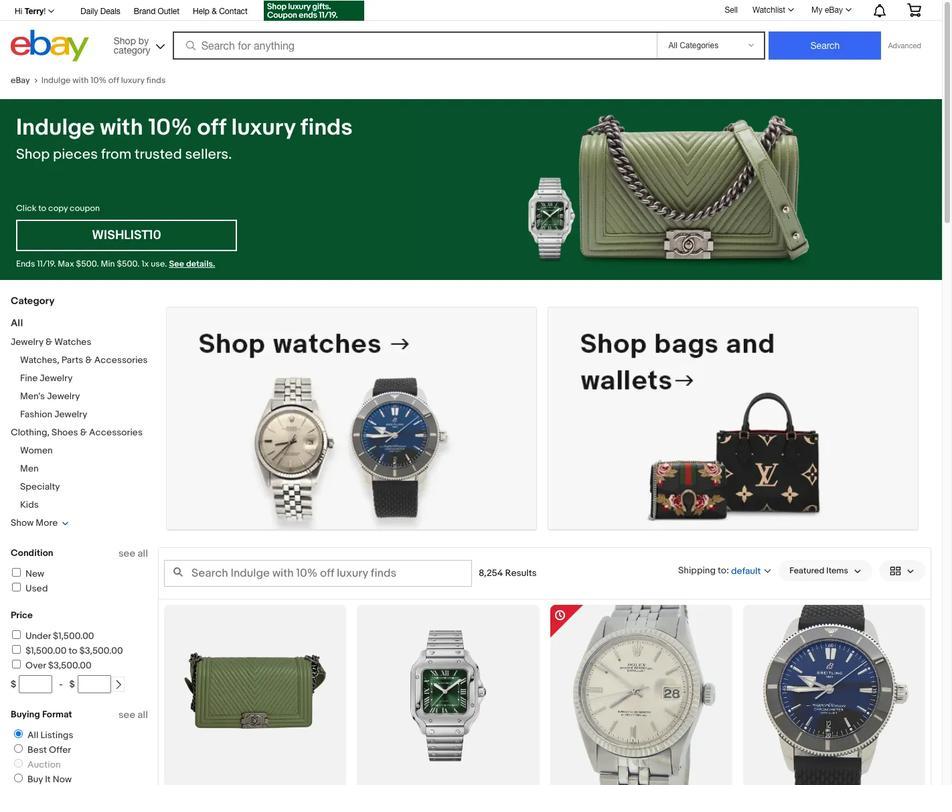 Task type: describe. For each thing, give the bounding box(es) containing it.
men's
[[20, 390, 45, 402]]

10% for indulge with 10% off luxury finds shop pieces from trusted sellers.
[[148, 114, 192, 142]]

8,254 results
[[479, 568, 537, 579]]

see for buying format
[[119, 709, 135, 721]]

Used checkbox
[[12, 583, 21, 591]]

men link
[[20, 463, 39, 474]]

none text field the handbags
[[549, 307, 919, 530]]

by
[[139, 35, 149, 46]]

Maximum Value text field
[[78, 675, 111, 693]]

indulge with 10% off luxury finds
[[41, 75, 166, 86]]

1 vertical spatial $1,500.00
[[25, 645, 67, 656]]

best offer
[[27, 744, 71, 756]]

max
[[58, 259, 74, 269]]

new
[[25, 568, 44, 579]]

shop inside indulge with 10% off luxury finds shop pieces from trusted sellers.
[[16, 146, 50, 163]]

copy
[[48, 203, 68, 214]]

$1,500.00 to $3,500.00 link
[[10, 645, 123, 656]]

indulge with 10% off luxury finds shop pieces from trusted sellers.
[[16, 114, 353, 163]]

my ebay link
[[805, 2, 858, 18]]

all listings
[[27, 729, 73, 741]]

featured items
[[790, 566, 849, 576]]

off for indulge with 10% off luxury finds shop pieces from trusted sellers.
[[197, 114, 226, 142]]

Buy It Now radio
[[14, 774, 23, 782]]

men's jewelry link
[[20, 390, 80, 402]]

auction
[[27, 759, 61, 770]]

over $3,500.00 link
[[10, 660, 92, 671]]

chanel calfskin chevron quilted medium boy flap light green bag image
[[164, 605, 346, 785]]

brand outlet
[[134, 7, 180, 16]]

fashion
[[20, 409, 52, 420]]

$1,500.00 to $3,500.00
[[25, 645, 123, 656]]

$ for minimum value text field
[[11, 679, 16, 690]]

pieces
[[53, 146, 98, 163]]

advanced link
[[882, 32, 928, 59]]

items
[[827, 566, 849, 576]]

hi
[[15, 7, 22, 16]]

all listings link
[[9, 729, 76, 741]]

parts
[[62, 354, 83, 366]]

0 vertical spatial $1,500.00
[[53, 630, 94, 642]]

watches image
[[167, 307, 537, 529]]

offer
[[49, 744, 71, 756]]

category
[[114, 45, 150, 55]]

see
[[169, 259, 184, 269]]

watches,
[[20, 354, 59, 366]]

Over $3,500.00 checkbox
[[12, 660, 21, 668]]

view: gallery view image
[[890, 564, 915, 578]]

brand outlet link
[[134, 5, 180, 19]]

under
[[25, 630, 51, 642]]

none submit inside shop by category banner
[[769, 31, 882, 60]]

under $1,500.00 link
[[10, 630, 94, 642]]

over
[[25, 660, 46, 671]]

jewelry up 'fashion jewelry' link
[[47, 390, 80, 402]]

finds for indulge with 10% off luxury finds shop pieces from trusted sellers.
[[301, 114, 353, 142]]

jewelry & watches link
[[11, 336, 91, 348]]

used
[[25, 583, 48, 594]]

indulge for indulge with 10% off luxury finds shop pieces from trusted sellers.
[[16, 114, 95, 142]]

women link
[[20, 445, 53, 456]]

see all for condition
[[119, 547, 148, 560]]

listings
[[41, 729, 73, 741]]

fashion jewelry link
[[20, 409, 87, 420]]

wishlist10
[[92, 228, 161, 243]]

ends
[[16, 259, 35, 269]]

outlet
[[158, 7, 180, 16]]

fine jewelry link
[[20, 372, 73, 384]]

daily deals
[[81, 7, 120, 16]]

my ebay
[[812, 5, 843, 15]]

see for condition
[[119, 547, 135, 560]]

& inside account navigation
[[212, 7, 217, 16]]

Search for anything text field
[[175, 33, 655, 58]]

all for condition
[[138, 547, 148, 560]]

Minimum Value text field
[[19, 675, 52, 693]]

all for all listings
[[27, 729, 38, 741]]

main content containing shipping to
[[158, 296, 932, 785]]

shop by category button
[[108, 30, 168, 59]]

all for all
[[11, 317, 23, 330]]

auction link
[[9, 759, 63, 770]]

luxury for indulge with 10% off luxury finds shop pieces from trusted sellers.
[[231, 114, 296, 142]]

click
[[16, 203, 36, 214]]

see all button for condition
[[119, 547, 148, 560]]

coupon
[[70, 203, 100, 214]]

my
[[812, 5, 823, 15]]

daily deals link
[[81, 5, 120, 19]]

women
[[20, 445, 53, 456]]

$ for maximum value text box on the bottom left of page
[[69, 679, 75, 690]]

under $1,500.00
[[25, 630, 94, 642]]

price
[[11, 610, 33, 621]]

ebay inside account navigation
[[825, 5, 843, 15]]

get the coupon image
[[264, 1, 364, 21]]

shipping
[[679, 565, 716, 576]]

min
[[101, 259, 115, 269]]

cartier santos medium 35.1mm wssa0061 steel roman green dial new/complete 2023 image
[[357, 628, 540, 765]]

submit price range image
[[114, 680, 123, 689]]

jewelry & watches watches, parts & accessories fine jewelry men's jewelry fashion jewelry clothing, shoes & accessories women men specialty kids
[[11, 336, 148, 510]]

All Listings radio
[[14, 729, 23, 738]]

sell link
[[719, 5, 744, 14]]

shop by category banner
[[7, 0, 932, 65]]

shipping to : default
[[679, 565, 761, 577]]

watches, parts & accessories link
[[20, 354, 148, 366]]

with for indulge with 10% off luxury finds shop pieces from trusted sellers.
[[100, 114, 143, 142]]

default
[[731, 565, 761, 577]]

featured
[[790, 566, 825, 576]]

clothing, shoes & accessories link
[[11, 427, 143, 438]]

1 vertical spatial accessories
[[89, 427, 143, 438]]

click to copy coupon
[[16, 203, 100, 214]]

more
[[36, 517, 58, 528]]

shoes
[[52, 427, 78, 438]]

Best Offer radio
[[14, 744, 23, 753]]

shop by category
[[114, 35, 150, 55]]

1 vertical spatial $3,500.00
[[48, 660, 92, 671]]

0 horizontal spatial ebay
[[11, 75, 30, 86]]

& right parts
[[85, 354, 92, 366]]

help
[[193, 7, 210, 16]]



Task type: locate. For each thing, give the bounding box(es) containing it.
0 vertical spatial indulge
[[41, 75, 71, 86]]

best offer link
[[9, 744, 74, 756]]

1 vertical spatial finds
[[301, 114, 353, 142]]

specialty
[[20, 481, 60, 492]]

0 vertical spatial see
[[119, 547, 135, 560]]

accessories right parts
[[94, 354, 148, 366]]

2 none text field from the left
[[549, 307, 919, 530]]

1 horizontal spatial none text field
[[549, 307, 919, 530]]

condition
[[11, 547, 53, 559]]

1 horizontal spatial finds
[[301, 114, 353, 142]]

$1,500.00 to $3,500.00 checkbox
[[12, 645, 21, 654]]

to for $3,500.00
[[69, 645, 77, 656]]

shop
[[114, 35, 136, 46], [16, 146, 50, 163]]

1 $500. from the left
[[76, 259, 99, 269]]

with for indulge with 10% off luxury finds
[[73, 75, 89, 86]]

$3,500.00 up maximum value text box on the bottom left of page
[[79, 645, 123, 656]]

to for :
[[718, 565, 727, 576]]

0 horizontal spatial off
[[108, 75, 119, 86]]

see all button for buying format
[[119, 709, 148, 721]]

show more button
[[11, 517, 69, 528]]

$500. left 1x on the top of page
[[117, 259, 140, 269]]

1 see all from the top
[[119, 547, 148, 560]]

0 horizontal spatial $
[[11, 679, 16, 690]]

1 none text field from the left
[[167, 307, 537, 530]]

off inside indulge with 10% off luxury finds shop pieces from trusted sellers.
[[197, 114, 226, 142]]

$ down over $3,500.00 option
[[11, 679, 16, 690]]

0 horizontal spatial shop
[[16, 146, 50, 163]]

shop left pieces
[[16, 146, 50, 163]]

0 horizontal spatial to
[[38, 203, 46, 214]]

show more
[[11, 517, 58, 528]]

off for indulge with 10% off luxury finds
[[108, 75, 119, 86]]

1 vertical spatial 10%
[[148, 114, 192, 142]]

& up watches,
[[45, 336, 52, 348]]

best
[[27, 744, 47, 756]]

1 horizontal spatial $
[[69, 679, 75, 690]]

finds for indulge with 10% off luxury finds
[[146, 75, 166, 86]]

trusted
[[135, 146, 182, 163]]

to for copy
[[38, 203, 46, 214]]

shop inside the shop by category
[[114, 35, 136, 46]]

None text field
[[167, 307, 537, 530], [549, 307, 919, 530]]

luxury up sellers.
[[231, 114, 296, 142]]

:
[[727, 565, 729, 576]]

2 $ from the left
[[69, 679, 75, 690]]

1 horizontal spatial all
[[27, 729, 38, 741]]

watchlist link
[[745, 2, 800, 18]]

see
[[119, 547, 135, 560], [119, 709, 135, 721]]

indulge inside indulge with 10% off luxury finds shop pieces from trusted sellers.
[[16, 114, 95, 142]]

use.
[[151, 259, 167, 269]]

jewelry up clothing, shoes & accessories "link"
[[54, 409, 87, 420]]

$ right -
[[69, 679, 75, 690]]

fine
[[20, 372, 38, 384]]

kids link
[[20, 499, 39, 510]]

over $3,500.00
[[25, 660, 92, 671]]

results
[[505, 568, 537, 579]]

0 horizontal spatial luxury
[[121, 75, 145, 86]]

0 vertical spatial see all
[[119, 547, 148, 560]]

8,254
[[479, 568, 503, 579]]

account navigation
[[7, 0, 932, 23]]

1 horizontal spatial 10%
[[148, 114, 192, 142]]

to left default
[[718, 565, 727, 576]]

2 horizontal spatial to
[[718, 565, 727, 576]]

10%
[[91, 75, 106, 86], [148, 114, 192, 142]]

deals
[[100, 7, 120, 16]]

$3,500.00 down $1,500.00 to $3,500.00 link
[[48, 660, 92, 671]]

with up the from
[[100, 114, 143, 142]]

1 $ from the left
[[11, 679, 16, 690]]

luxury down category
[[121, 75, 145, 86]]

hi terry !
[[15, 6, 46, 16]]

0 horizontal spatial 10%
[[91, 75, 106, 86]]

0 vertical spatial $3,500.00
[[79, 645, 123, 656]]

all
[[11, 317, 23, 330], [27, 729, 38, 741]]

New checkbox
[[12, 568, 21, 577]]

off
[[108, 75, 119, 86], [197, 114, 226, 142]]

see all for buying format
[[119, 709, 148, 721]]

contact
[[219, 7, 248, 16]]

2 vertical spatial to
[[69, 645, 77, 656]]

indulge
[[41, 75, 71, 86], [16, 114, 95, 142]]

1 vertical spatial to
[[718, 565, 727, 576]]

0 vertical spatial see all button
[[119, 547, 148, 560]]

Enter your search keyword text field
[[164, 560, 472, 587]]

clothing,
[[11, 427, 50, 438]]

1 vertical spatial luxury
[[231, 114, 296, 142]]

handbags image
[[549, 307, 919, 529]]

jewelry up watches,
[[11, 336, 43, 348]]

1x
[[142, 259, 149, 269]]

buying format
[[11, 709, 72, 720]]

kids
[[20, 499, 39, 510]]

& right shoes
[[80, 427, 87, 438]]

0 vertical spatial accessories
[[94, 354, 148, 366]]

see all button
[[119, 547, 148, 560], [119, 709, 148, 721]]

featured items button
[[779, 560, 873, 582]]

wishlist10 button
[[16, 220, 237, 251]]

2 see all from the top
[[119, 709, 148, 721]]

1 vertical spatial shop
[[16, 146, 50, 163]]

off down category
[[108, 75, 119, 86]]

Under $1,500.00 checkbox
[[12, 630, 21, 639]]

off up sellers.
[[197, 114, 226, 142]]

1 horizontal spatial off
[[197, 114, 226, 142]]

ebay
[[825, 5, 843, 15], [11, 75, 30, 86]]

0 vertical spatial luxury
[[121, 75, 145, 86]]

daily
[[81, 7, 98, 16]]

main content
[[158, 296, 932, 785]]

1 horizontal spatial luxury
[[231, 114, 296, 142]]

0 vertical spatial shop
[[114, 35, 136, 46]]

1 horizontal spatial with
[[100, 114, 143, 142]]

1 see all button from the top
[[119, 547, 148, 560]]

shop left by
[[114, 35, 136, 46]]

1 all from the top
[[138, 547, 148, 560]]

to inside shipping to : default
[[718, 565, 727, 576]]

accessories
[[94, 354, 148, 366], [89, 427, 143, 438]]

all down the category
[[11, 317, 23, 330]]

1 horizontal spatial to
[[69, 645, 77, 656]]

1 vertical spatial off
[[197, 114, 226, 142]]

new link
[[10, 568, 44, 579]]

advanced
[[888, 42, 922, 50]]

with
[[73, 75, 89, 86], [100, 114, 143, 142]]

with right ebay link
[[73, 75, 89, 86]]

None submit
[[769, 31, 882, 60]]

rolex datejust men stainless steel watch 18k white gold fluted bezel silver 1601 image
[[562, 605, 721, 785]]

2 see from the top
[[119, 709, 135, 721]]

ends 11/19. max $500. min $500. 1x use. see details.
[[16, 259, 215, 269]]

0 vertical spatial ebay
[[825, 5, 843, 15]]

0 horizontal spatial all
[[11, 317, 23, 330]]

2 see all button from the top
[[119, 709, 148, 721]]

0 vertical spatial all
[[11, 317, 23, 330]]

0 vertical spatial all
[[138, 547, 148, 560]]

-
[[59, 679, 63, 690]]

help & contact
[[193, 7, 248, 16]]

watches
[[54, 336, 91, 348]]

$
[[11, 679, 16, 690], [69, 679, 75, 690]]

details.
[[186, 259, 215, 269]]

0 vertical spatial to
[[38, 203, 46, 214]]

0 vertical spatial finds
[[146, 75, 166, 86]]

sell
[[725, 5, 738, 14]]

1 see from the top
[[119, 547, 135, 560]]

1 horizontal spatial $500.
[[117, 259, 140, 269]]

0 vertical spatial off
[[108, 75, 119, 86]]

1 vertical spatial ebay
[[11, 75, 30, 86]]

10% inside indulge with 10% off luxury finds shop pieces from trusted sellers.
[[148, 114, 192, 142]]

finds inside indulge with 10% off luxury finds shop pieces from trusted sellers.
[[301, 114, 353, 142]]

to left "copy"
[[38, 203, 46, 214]]

Auction radio
[[14, 759, 23, 768]]

!
[[44, 7, 46, 16]]

1 horizontal spatial ebay
[[825, 5, 843, 15]]

luxury inside indulge with 10% off luxury finds shop pieces from trusted sellers.
[[231, 114, 296, 142]]

10% for indulge with 10% off luxury finds
[[91, 75, 106, 86]]

0 vertical spatial with
[[73, 75, 89, 86]]

1 vertical spatial see all button
[[119, 709, 148, 721]]

men
[[20, 463, 39, 474]]

indulge for indulge with 10% off luxury finds
[[41, 75, 71, 86]]

0 horizontal spatial $500.
[[76, 259, 99, 269]]

2 all from the top
[[138, 709, 148, 721]]

all for buying format
[[138, 709, 148, 721]]

jewelry up 'men's jewelry' link
[[40, 372, 73, 384]]

specialty link
[[20, 481, 60, 492]]

1 vertical spatial see
[[119, 709, 135, 721]]

1 vertical spatial see all
[[119, 709, 148, 721]]

0 vertical spatial 10%
[[91, 75, 106, 86]]

from
[[101, 146, 131, 163]]

luxury for indulge with 10% off luxury finds
[[121, 75, 145, 86]]

1 vertical spatial with
[[100, 114, 143, 142]]

&
[[212, 7, 217, 16], [45, 336, 52, 348], [85, 354, 92, 366], [80, 427, 87, 438]]

0 horizontal spatial finds
[[146, 75, 166, 86]]

$500. left min
[[76, 259, 99, 269]]

used link
[[10, 583, 48, 594]]

help & contact link
[[193, 5, 248, 19]]

format
[[42, 709, 72, 720]]

1 horizontal spatial shop
[[114, 35, 136, 46]]

none text field 'watches'
[[167, 307, 537, 530]]

1 vertical spatial indulge
[[16, 114, 95, 142]]

accessories right shoes
[[89, 427, 143, 438]]

luxury
[[121, 75, 145, 86], [231, 114, 296, 142]]

terry
[[25, 6, 44, 16]]

0 horizontal spatial none text field
[[167, 307, 537, 530]]

1 vertical spatial all
[[138, 709, 148, 721]]

show
[[11, 517, 34, 528]]

2 $500. from the left
[[117, 259, 140, 269]]

$500.
[[76, 259, 99, 269], [117, 259, 140, 269]]

all right all listings radio
[[27, 729, 38, 741]]

your shopping cart image
[[907, 3, 922, 17]]

0 horizontal spatial with
[[73, 75, 89, 86]]

to
[[38, 203, 46, 214], [718, 565, 727, 576], [69, 645, 77, 656]]

& right the help
[[212, 7, 217, 16]]

$1,500.00 up the 'over $3,500.00' link
[[25, 645, 67, 656]]

with inside indulge with 10% off luxury finds shop pieces from trusted sellers.
[[100, 114, 143, 142]]

to down under $1,500.00
[[69, 645, 77, 656]]

see all
[[119, 547, 148, 560], [119, 709, 148, 721]]

$1,500.00
[[53, 630, 94, 642], [25, 645, 67, 656]]

$1,500.00 up $1,500.00 to $3,500.00
[[53, 630, 94, 642]]

mens 46mm breitling super ocean automatic watch with blue and dial rubber strap image
[[746, 605, 923, 785]]

1 vertical spatial all
[[27, 729, 38, 741]]

brand
[[134, 7, 156, 16]]



Task type: vqa. For each thing, say whether or not it's contained in the screenshot.
Indulge with 10% off luxury finds's with
yes



